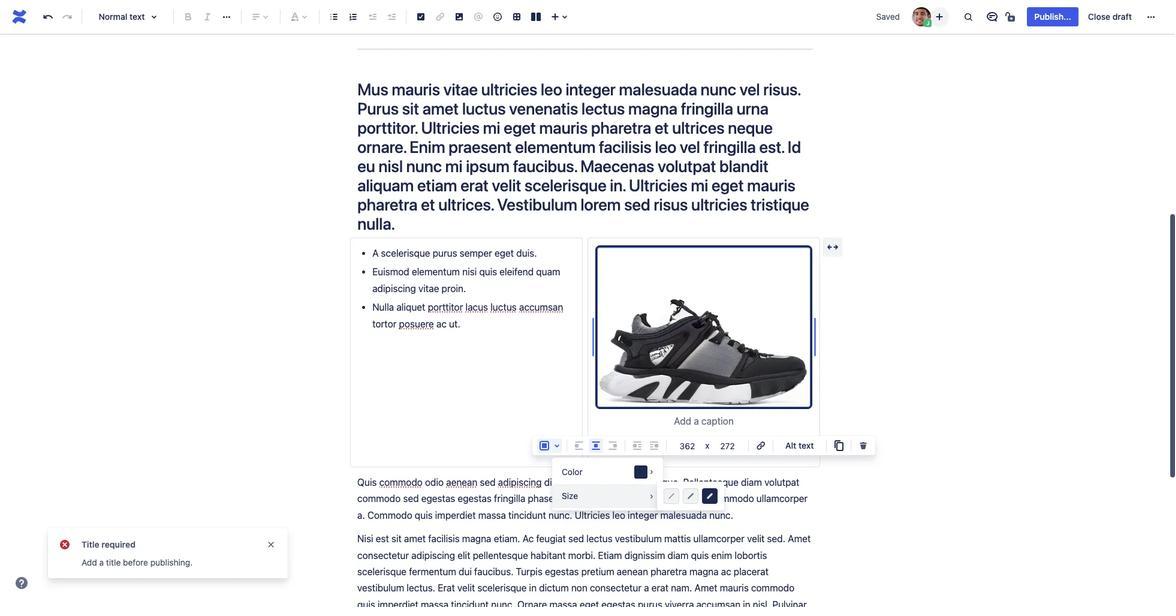 Task type: describe. For each thing, give the bounding box(es) containing it.
2 horizontal spatial massa
[[550, 599, 578, 607]]

Medium radio
[[683, 488, 699, 504]]

caption
[[702, 416, 734, 427]]

feugiat
[[536, 533, 566, 544]]

risus.
[[764, 79, 801, 99]]

0 vertical spatial et
[[655, 118, 669, 137]]

before
[[123, 557, 148, 568]]

a for title
[[99, 557, 104, 568]]

donec
[[568, 477, 595, 488]]

faucibus. inside nisi est sit amet facilisis magna etiam. ac feugiat sed lectus vestibulum mattis ullamcorper velit sed. amet consectetur adipiscing elit pellentesque habitant morbi. etiam dignissim diam quis enim lobortis scelerisque fermentum dui faucibus. turpis egestas pretium aenean pharetra magna ac placerat vestibulum lectus. erat velit scelerisque in dictum non consectetur a erat nam. amet mauris commodo quis imperdiet massa tincidunt nunc. ornare massa eget egestas purus viverra accumsan in nisl. pulv
[[475, 566, 514, 577]]

2 horizontal spatial nunc.
[[710, 510, 734, 521]]

normal text button
[[87, 4, 169, 30]]

erat
[[438, 583, 455, 594]]

a for caption
[[694, 416, 699, 427]]

proin.
[[442, 283, 466, 294]]

ultrices.
[[439, 194, 494, 214]]

pretium
[[582, 566, 615, 577]]

faucibus. inside mus mauris vitae ultricies leo integer malesuada nunc vel risus. purus sit amet luctus venenatis lectus magna fringilla urna porttitor. ultricies mi eget mauris pharetra et ultrices neque ornare. enim praesent elementum facilisis leo vel fringilla est. id eu nisl nunc mi ipsum faucibus. maecenas volutpat blandit aliquam etiam erat velit scelerisque in. ultricies mi eget mauris pharetra et ultrices. vestibulum lorem sed risus ultricies tristique nulla.
[[513, 156, 577, 176]]

0 horizontal spatial velit
[[458, 583, 475, 594]]

nisi
[[463, 267, 477, 277]]

imperdiet inside nisi est sit amet facilisis magna etiam. ac feugiat sed lectus vestibulum mattis ullamcorper velit sed. amet consectetur adipiscing elit pellentesque habitant morbi. etiam dignissim diam quis enim lobortis scelerisque fermentum dui faucibus. turpis egestas pretium aenean pharetra magna ac placerat vestibulum lectus. erat velit scelerisque in dictum non consectetur a erat nam. amet mauris commodo quis imperdiet massa tincidunt nunc. ornare massa eget egestas purus viverra accumsan in nisl. pulv
[[378, 599, 419, 607]]

add for add a caption
[[674, 416, 692, 427]]

eget left tristique at the top of page
[[712, 175, 744, 195]]

ornare
[[518, 599, 547, 607]]

0 horizontal spatial et
[[421, 194, 435, 214]]

euismod elementum nisi quis eleifend quam adipiscing vitae proin.
[[373, 267, 563, 294]]

close draft
[[1089, 11, 1133, 22]]

1 vertical spatial leo
[[655, 137, 677, 157]]

nisl
[[379, 156, 403, 176]]

1 vertical spatial ultricies
[[629, 175, 688, 195]]

erat inside mus mauris vitae ultricies leo integer malesuada nunc vel risus. purus sit amet luctus venenatis lectus magna fringilla urna porttitor. ultricies mi eget mauris pharetra et ultrices neque ornare. enim praesent elementum facilisis leo vel fringilla est. id eu nisl nunc mi ipsum faucibus. maecenas volutpat blandit aliquam etiam erat velit scelerisque in. ultricies mi eget mauris pharetra et ultrices. vestibulum lorem sed risus ultricies tristique nulla.
[[461, 175, 489, 195]]

required
[[102, 539, 136, 550]]

ipsum
[[466, 156, 510, 176]]

dui
[[459, 566, 472, 577]]

1 horizontal spatial in
[[743, 599, 751, 607]]

a inside nisi est sit amet facilisis magna etiam. ac feugiat sed lectus vestibulum mattis ullamcorper velit sed. amet consectetur adipiscing elit pellentesque habitant morbi. etiam dignissim diam quis enim lobortis scelerisque fermentum dui faucibus. turpis egestas pretium aenean pharetra magna ac placerat vestibulum lectus. erat velit scelerisque in dictum non consectetur a erat nam. amet mauris commodo quis imperdiet massa tincidunt nunc. ornare massa eget egestas purus viverra accumsan in nisl. pulv
[[644, 583, 649, 594]]

link image
[[433, 10, 448, 24]]

blandit
[[720, 156, 769, 176]]

fringilla for tristique.
[[494, 493, 526, 504]]

ornare.
[[358, 137, 406, 157]]

editable content region
[[338, 0, 876, 607]]

ultrices
[[672, 118, 725, 137]]

mattis
[[665, 533, 691, 544]]

size
[[562, 491, 578, 501]]

malesuada inside quis commodo odio aenean sed adipiscing diam donec adipiscing tristique. pellentesque diam volutpat commodo sed egestas egestas fringilla phasellus. in ante metus dictum at tempor commodo ullamcorper a. commodo quis imperdiet massa tincidunt nunc. ultricies leo integer malesuada nunc.
[[661, 510, 707, 521]]

action item image
[[414, 10, 428, 24]]

egestas down pretium
[[602, 599, 636, 607]]

commodo
[[368, 510, 413, 521]]

accumsan inside nisi est sit amet facilisis magna etiam. ac feugiat sed lectus vestibulum mattis ullamcorper velit sed. amet consectetur adipiscing elit pellentesque habitant morbi. etiam dignissim diam quis enim lobortis scelerisque fermentum dui faucibus. turpis egestas pretium aenean pharetra magna ac placerat vestibulum lectus. erat velit scelerisque in dictum non consectetur a erat nam. amet mauris commodo quis imperdiet massa tincidunt nunc. ornare massa eget egestas purus viverra accumsan in nisl. pulv
[[697, 599, 741, 607]]

alt text button
[[779, 439, 822, 453]]

elit
[[458, 550, 471, 561]]

quis
[[358, 477, 377, 488]]

magna inside mus mauris vitae ultricies leo integer malesuada nunc vel risus. purus sit amet luctus venenatis lectus magna fringilla urna porttitor. ultricies mi eget mauris pharetra et ultrices neque ornare. enim praesent elementum facilisis leo vel fringilla est. id eu nisl nunc mi ipsum faucibus. maecenas volutpat blandit aliquam etiam erat velit scelerisque in. ultricies mi eget mauris pharetra et ultrices. vestibulum lorem sed risus ultricies tristique nulla.
[[629, 98, 678, 118]]

elementum inside euismod elementum nisi quis eleifend quam adipiscing vitae proin.
[[412, 267, 460, 277]]

porttitor
[[428, 302, 463, 313]]

odio
[[425, 477, 444, 488]]

etiam.
[[494, 533, 520, 544]]

close
[[1089, 11, 1111, 22]]

facilisis inside nisi est sit amet facilisis magna etiam. ac feugiat sed lectus vestibulum mattis ullamcorper velit sed. amet consectetur adipiscing elit pellentesque habitant morbi. etiam dignissim diam quis enim lobortis scelerisque fermentum dui faucibus. turpis egestas pretium aenean pharetra magna ac placerat vestibulum lectus. erat velit scelerisque in dictum non consectetur a erat nam. amet mauris commodo quis imperdiet massa tincidunt nunc. ornare massa eget egestas purus viverra accumsan in nisl. pulv
[[428, 533, 460, 544]]

quam
[[536, 267, 561, 277]]

egestas down habitant
[[545, 566, 579, 577]]

help image
[[14, 576, 29, 590]]

lorem
[[581, 194, 621, 214]]

remove border image
[[538, 439, 552, 453]]

semper
[[460, 248, 492, 258]]

viverra
[[665, 599, 694, 607]]

est.
[[760, 137, 785, 157]]

color
[[562, 467, 583, 477]]

2 horizontal spatial magna
[[690, 566, 719, 577]]

nisi est sit amet facilisis magna etiam. ac feugiat sed lectus vestibulum mattis ullamcorper velit sed. amet consectetur adipiscing elit pellentesque habitant morbi. etiam dignissim diam quis enim lobortis scelerisque fermentum dui faucibus. turpis egestas pretium aenean pharetra magna ac placerat vestibulum lectus. erat velit scelerisque in dictum non consectetur a erat nam. amet mauris commodo quis imperdiet massa tincidunt nunc. ornare massa eget egestas purus viverra accumsan in nisl. pulv
[[358, 533, 814, 607]]

table image
[[510, 10, 524, 24]]

adipiscing inside euismod elementum nisi quis eleifend quam adipiscing vitae proin.
[[373, 283, 416, 294]]

title required
[[82, 539, 136, 550]]

Subtle radio
[[664, 488, 680, 504]]

dismiss image
[[266, 540, 276, 550]]

mus mauris vitae ultricies leo integer malesuada nunc vel risus. purus sit amet luctus venenatis lectus magna fringilla urna porttitor. ultricies mi eget mauris pharetra et ultrices neque ornare. enim praesent elementum facilisis leo vel fringilla est. id eu nisl nunc mi ipsum faucibus. maecenas volutpat blandit aliquam etiam erat velit scelerisque in. ultricies mi eget mauris pharetra et ultrices. vestibulum lorem sed risus ultricies tristique nulla.
[[358, 79, 813, 233]]

x
[[706, 440, 710, 451]]

0 vertical spatial vestibulum
[[615, 533, 662, 544]]

a.
[[358, 510, 365, 521]]

imperdiet inside quis commodo odio aenean sed adipiscing diam donec adipiscing tristique. pellentesque diam volutpat commodo sed egestas egestas fringilla phasellus. in ante metus dictum at tempor commodo ullamcorper a. commodo quis imperdiet massa tincidunt nunc. ultricies leo integer malesuada nunc.
[[435, 510, 476, 521]]

0 horizontal spatial mi
[[445, 156, 463, 176]]

eget left duis. at the top
[[495, 248, 514, 258]]

alt text
[[786, 440, 814, 451]]

add a caption
[[674, 416, 734, 427]]

risus
[[654, 194, 688, 214]]

praesent
[[449, 137, 512, 157]]

adipiscing up the metus
[[597, 477, 641, 488]]

tempor
[[678, 493, 709, 504]]

scelerisque up euismod
[[381, 248, 430, 258]]

invite to edit image
[[933, 9, 947, 24]]

layouts image
[[529, 10, 544, 24]]

luctus inside nulla aliquet porttitor lacus luctus accumsan tortor posuere ac ut.
[[491, 302, 517, 313]]

scelerisque down turpis
[[478, 583, 527, 594]]

dictum inside nisi est sit amet facilisis magna etiam. ac feugiat sed lectus vestibulum mattis ullamcorper velit sed. amet consectetur adipiscing elit pellentesque habitant morbi. etiam dignissim diam quis enim lobortis scelerisque fermentum dui faucibus. turpis egestas pretium aenean pharetra magna ac placerat vestibulum lectus. erat velit scelerisque in dictum non consectetur a erat nam. amet mauris commodo quis imperdiet massa tincidunt nunc. ornare massa eget egestas purus viverra accumsan in nisl. pulv
[[539, 583, 569, 594]]

nam.
[[671, 583, 692, 594]]

lacus
[[466, 302, 488, 313]]

ac inside nisi est sit amet facilisis magna etiam. ac feugiat sed lectus vestibulum mattis ullamcorper velit sed. amet consectetur adipiscing elit pellentesque habitant morbi. etiam dignissim diam quis enim lobortis scelerisque fermentum dui faucibus. turpis egestas pretium aenean pharetra magna ac placerat vestibulum lectus. erat velit scelerisque in dictum non consectetur a erat nam. amet mauris commodo quis imperdiet massa tincidunt nunc. ornare massa eget egestas purus viverra accumsan in nisl. pulv
[[721, 566, 732, 577]]

height input field
[[712, 437, 744, 454]]

enim
[[410, 137, 445, 157]]

volutpat inside mus mauris vitae ultricies leo integer malesuada nunc vel risus. purus sit amet luctus venenatis lectus magna fringilla urna porttitor. ultricies mi eget mauris pharetra et ultrices neque ornare. enim praesent elementum facilisis leo vel fringilla est. id eu nisl nunc mi ipsum faucibus. maecenas volutpat blandit aliquam etiam erat velit scelerisque in. ultricies mi eget mauris pharetra et ultrices. vestibulum lorem sed risus ultricies tristique nulla.
[[658, 156, 716, 176]]

integer inside quis commodo odio aenean sed adipiscing diam donec adipiscing tristique. pellentesque diam volutpat commodo sed egestas egestas fringilla phasellus. in ante metus dictum at tempor commodo ullamcorper a. commodo quis imperdiet massa tincidunt nunc. ultricies leo integer malesuada nunc.
[[628, 510, 658, 521]]

0 vertical spatial purus
[[433, 248, 457, 258]]

redo ⌘⇧z image
[[60, 10, 74, 24]]

porttitor.
[[358, 118, 418, 137]]

title
[[106, 557, 121, 568]]

sed.
[[768, 533, 786, 544]]

nulla
[[373, 302, 394, 313]]

2 horizontal spatial mi
[[691, 175, 709, 195]]

text for normal text
[[130, 11, 145, 22]]

nisl.
[[753, 599, 770, 607]]

comment icon image
[[986, 10, 1000, 24]]

mauris inside nisi est sit amet facilisis magna etiam. ac feugiat sed lectus vestibulum mattis ullamcorper velit sed. amet consectetur adipiscing elit pellentesque habitant morbi. etiam dignissim diam quis enim lobortis scelerisque fermentum dui faucibus. turpis egestas pretium aenean pharetra magna ac placerat vestibulum lectus. erat velit scelerisque in dictum non consectetur a erat nam. amet mauris commodo quis imperdiet massa tincidunt nunc. ornare massa eget egestas purus viverra accumsan in nisl. pulv
[[720, 583, 749, 594]]

commodo left odio
[[379, 477, 423, 488]]

0 vertical spatial ultricies
[[482, 79, 538, 99]]

normal text
[[99, 11, 145, 22]]

egestas down odio
[[421, 493, 455, 504]]

pellentesque
[[684, 477, 739, 488]]

in
[[574, 493, 582, 504]]

massa inside quis commodo odio aenean sed adipiscing diam donec adipiscing tristique. pellentesque diam volutpat commodo sed egestas egestas fringilla phasellus. in ante metus dictum at tempor commodo ullamcorper a. commodo quis imperdiet massa tincidunt nunc. ultricies leo integer malesuada nunc.
[[479, 510, 506, 521]]

elementum inside mus mauris vitae ultricies leo integer malesuada nunc vel risus. purus sit amet luctus venenatis lectus magna fringilla urna porttitor. ultricies mi eget mauris pharetra et ultrices neque ornare. enim praesent elementum facilisis leo vel fringilla est. id eu nisl nunc mi ipsum faucibus. maecenas volutpat blandit aliquam etiam erat velit scelerisque in. ultricies mi eget mauris pharetra et ultrices. vestibulum lorem sed risus ultricies tristique nulla.
[[515, 137, 596, 157]]

adipiscing inside nisi est sit amet facilisis magna etiam. ac feugiat sed lectus vestibulum mattis ullamcorper velit sed. amet consectetur adipiscing elit pellentesque habitant morbi. etiam dignissim diam quis enim lobortis scelerisque fermentum dui faucibus. turpis egestas pretium aenean pharetra magna ac placerat vestibulum lectus. erat velit scelerisque in dictum non consectetur a erat nam. amet mauris commodo quis imperdiet massa tincidunt nunc. ornare massa eget egestas purus viverra accumsan in nisl. pulv
[[412, 550, 455, 561]]

neque
[[728, 118, 773, 137]]

1 horizontal spatial nunc.
[[549, 510, 573, 521]]

1 horizontal spatial ultricies
[[692, 194, 748, 214]]

publish...
[[1035, 11, 1072, 22]]

eget inside nisi est sit amet facilisis magna etiam. ac feugiat sed lectus vestibulum mattis ullamcorper velit sed. amet consectetur adipiscing elit pellentesque habitant morbi. etiam dignissim diam quis enim lobortis scelerisque fermentum dui faucibus. turpis egestas pretium aenean pharetra magna ac placerat vestibulum lectus. erat velit scelerisque in dictum non consectetur a erat nam. amet mauris commodo quis imperdiet massa tincidunt nunc. ornare massa eget egestas purus viverra accumsan in nisl. pulv
[[580, 599, 599, 607]]

add a title before publishing.
[[82, 557, 193, 568]]

more image
[[1145, 10, 1159, 24]]

ut.
[[449, 318, 461, 329]]

bold ⌘b image
[[181, 10, 196, 24]]

morbi.
[[569, 550, 596, 561]]

menu inside editable content region
[[553, 460, 725, 511]]

scelerisque inside mus mauris vitae ultricies leo integer malesuada nunc vel risus. purus sit amet luctus venenatis lectus magna fringilla urna porttitor. ultricies mi eget mauris pharetra et ultrices neque ornare. enim praesent elementum facilisis leo vel fringilla est. id eu nisl nunc mi ipsum faucibus. maecenas volutpat blandit aliquam etiam erat velit scelerisque in. ultricies mi eget mauris pharetra et ultrices. vestibulum lorem sed risus ultricies tristique nulla.
[[525, 175, 607, 195]]

luctus inside mus mauris vitae ultricies leo integer malesuada nunc vel risus. purus sit amet luctus venenatis lectus magna fringilla urna porttitor. ultricies mi eget mauris pharetra et ultrices neque ornare. enim praesent elementum facilisis leo vel fringilla est. id eu nisl nunc mi ipsum faucibus. maecenas volutpat blandit aliquam etiam erat velit scelerisque in. ultricies mi eget mauris pharetra et ultrices. vestibulum lorem sed risus ultricies tristique nulla.
[[462, 98, 506, 118]]

ac
[[523, 533, 534, 544]]

fermentum
[[409, 566, 456, 577]]

est
[[376, 533, 389, 544]]

1 horizontal spatial vel
[[740, 79, 760, 99]]

adipiscing up phasellus.
[[498, 477, 542, 488]]

1 vertical spatial fringilla
[[704, 137, 756, 157]]

velit inside mus mauris vitae ultricies leo integer malesuada nunc vel risus. purus sit amet luctus venenatis lectus magna fringilla urna porttitor. ultricies mi eget mauris pharetra et ultrices neque ornare. enim praesent elementum facilisis leo vel fringilla est. id eu nisl nunc mi ipsum faucibus. maecenas volutpat blandit aliquam etiam erat velit scelerisque in. ultricies mi eget mauris pharetra et ultrices. vestibulum lorem sed risus ultricies tristique nulla.
[[492, 175, 521, 195]]

1 vertical spatial amet
[[695, 583, 718, 594]]

vestibulum
[[497, 194, 578, 214]]

venenatis
[[509, 98, 578, 118]]

quis commodo odio aenean sed adipiscing diam donec adipiscing tristique. pellentesque diam volutpat commodo sed egestas egestas fringilla phasellus. in ante metus dictum at tempor commodo ullamcorper a. commodo quis imperdiet massa tincidunt nunc. ultricies leo integer malesuada nunc.
[[358, 477, 811, 521]]

add image, video, or file image
[[452, 10, 467, 24]]

lectus inside nisi est sit amet facilisis magna etiam. ac feugiat sed lectus vestibulum mattis ullamcorper velit sed. amet consectetur adipiscing elit pellentesque habitant morbi. etiam dignissim diam quis enim lobortis scelerisque fermentum dui faucibus. turpis egestas pretium aenean pharetra magna ac placerat vestibulum lectus. erat velit scelerisque in dictum non consectetur a erat nam. amet mauris commodo quis imperdiet massa tincidunt nunc. ornare massa eget egestas purus viverra accumsan in nisl. pulv
[[587, 533, 613, 544]]

phasellus.
[[528, 493, 571, 504]]

nulla aliquet porttitor lacus luctus accumsan tortor posuere ac ut.
[[373, 302, 566, 329]]

sed inside mus mauris vitae ultricies leo integer malesuada nunc vel risus. purus sit amet luctus venenatis lectus magna fringilla urna porttitor. ultricies mi eget mauris pharetra et ultrices neque ornare. enim praesent elementum facilisis leo vel fringilla est. id eu nisl nunc mi ipsum faucibus. maecenas volutpat blandit aliquam etiam erat velit scelerisque in. ultricies mi eget mauris pharetra et ultrices. vestibulum lorem sed risus ultricies tristique nulla.
[[625, 194, 651, 214]]

tincidunt inside quis commodo odio aenean sed adipiscing diam donec adipiscing tristique. pellentesque diam volutpat commodo sed egestas egestas fringilla phasellus. in ante metus dictum at tempor commodo ullamcorper a. commodo quis imperdiet massa tincidunt nunc. ultricies leo integer malesuada nunc.
[[509, 510, 546, 521]]

tortor
[[373, 318, 397, 329]]

undo ⌘z image
[[41, 10, 55, 24]]

habitant
[[531, 550, 566, 561]]

error image
[[58, 538, 72, 552]]

0 vertical spatial pharetra
[[591, 118, 652, 137]]



Task type: vqa. For each thing, say whether or not it's contained in the screenshot.
find and replace image
yes



Task type: locate. For each thing, give the bounding box(es) containing it.
1 horizontal spatial accumsan
[[697, 599, 741, 607]]

1 horizontal spatial vitae
[[444, 79, 478, 99]]

1 vertical spatial sit
[[392, 533, 402, 544]]

0 horizontal spatial sit
[[392, 533, 402, 544]]

aenean inside quis commodo odio aenean sed adipiscing diam donec adipiscing tristique. pellentesque diam volutpat commodo sed egestas egestas fringilla phasellus. in ante metus dictum at tempor commodo ullamcorper a. commodo quis imperdiet massa tincidunt nunc. ultricies leo integer malesuada nunc.
[[446, 477, 478, 488]]

integer
[[566, 79, 616, 99], [628, 510, 658, 521]]

ac
[[437, 318, 447, 329], [721, 566, 732, 577]]

aenean
[[446, 477, 478, 488], [617, 566, 648, 577]]

accumsan
[[519, 302, 563, 313], [697, 599, 741, 607]]

0 horizontal spatial consectetur
[[358, 550, 409, 561]]

duis.
[[517, 248, 537, 258]]

pharetra inside nisi est sit amet facilisis magna etiam. ac feugiat sed lectus vestibulum mattis ullamcorper velit sed. amet consectetur adipiscing elit pellentesque habitant morbi. etiam dignissim diam quis enim lobortis scelerisque fermentum dui faucibus. turpis egestas pretium aenean pharetra magna ac placerat vestibulum lectus. erat velit scelerisque in dictum non consectetur a erat nam. amet mauris commodo quis imperdiet massa tincidunt nunc. ornare massa eget egestas purus viverra accumsan in nisl. pulv
[[651, 566, 687, 577]]

in left "nisl."
[[743, 599, 751, 607]]

publish... button
[[1028, 7, 1079, 26]]

massa up etiam.
[[479, 510, 506, 521]]

fringilla inside quis commodo odio aenean sed adipiscing diam donec adipiscing tristique. pellentesque diam volutpat commodo sed egestas egestas fringilla phasellus. in ante metus dictum at tempor commodo ullamcorper a. commodo quis imperdiet massa tincidunt nunc. ultricies leo integer malesuada nunc.
[[494, 493, 526, 504]]

0 vertical spatial nunc
[[701, 79, 737, 99]]

mi right the enim
[[445, 156, 463, 176]]

elementum down venenatis
[[515, 137, 596, 157]]

0 vertical spatial imperdiet
[[435, 510, 476, 521]]

0 horizontal spatial ultricies
[[482, 79, 538, 99]]

aenean down dignissim at right bottom
[[617, 566, 648, 577]]

sit right purus at left
[[402, 98, 419, 118]]

sed up the commodo
[[403, 493, 419, 504]]

1 vertical spatial ac
[[721, 566, 732, 577]]

2 vertical spatial fringilla
[[494, 493, 526, 504]]

eget
[[504, 118, 536, 137], [712, 175, 744, 195], [495, 248, 514, 258], [580, 599, 599, 607]]

bullet list ⌘⇧8 image
[[327, 10, 341, 24]]

vestibulum left lectus.
[[358, 583, 404, 594]]

faucibus.
[[513, 156, 577, 176], [475, 566, 514, 577]]

emoji image
[[491, 10, 505, 24]]

1 vertical spatial facilisis
[[428, 533, 460, 544]]

0 vertical spatial in
[[529, 583, 537, 594]]

outdent ⇧tab image
[[365, 10, 380, 24]]

0 vertical spatial facilisis
[[599, 137, 652, 157]]

1 vertical spatial nunc
[[406, 156, 442, 176]]

ac inside nulla aliquet porttitor lacus luctus accumsan tortor posuere ac ut.
[[437, 318, 447, 329]]

find and replace image
[[962, 10, 976, 24]]

a left caption
[[694, 416, 699, 427]]

massa down non
[[550, 599, 578, 607]]

border options image
[[550, 439, 565, 453]]

1 vertical spatial consectetur
[[590, 583, 642, 594]]

0 vertical spatial magna
[[629, 98, 678, 118]]

1 vertical spatial lectus
[[587, 533, 613, 544]]

commodo inside nisi est sit amet facilisis magna etiam. ac feugiat sed lectus vestibulum mattis ullamcorper velit sed. amet consectetur adipiscing elit pellentesque habitant morbi. etiam dignissim diam quis enim lobortis scelerisque fermentum dui faucibus. turpis egestas pretium aenean pharetra magna ac placerat vestibulum lectus. erat velit scelerisque in dictum non consectetur a erat nam. amet mauris commodo quis imperdiet massa tincidunt nunc. ornare massa eget egestas purus viverra accumsan in nisl. pulv
[[752, 583, 795, 594]]

lectus.
[[407, 583, 436, 594]]

0 horizontal spatial vestibulum
[[358, 583, 404, 594]]

adipiscing up fermentum
[[412, 550, 455, 561]]

1 horizontal spatial elementum
[[515, 137, 596, 157]]

amet inside nisi est sit amet facilisis magna etiam. ac feugiat sed lectus vestibulum mattis ullamcorper velit sed. amet consectetur adipiscing elit pellentesque habitant morbi. etiam dignissim diam quis enim lobortis scelerisque fermentum dui faucibus. turpis egestas pretium aenean pharetra magna ac placerat vestibulum lectus. erat velit scelerisque in dictum non consectetur a erat nam. amet mauris commodo quis imperdiet massa tincidunt nunc. ornare massa eget egestas purus viverra accumsan in nisl. pulv
[[404, 533, 426, 544]]

remove image
[[856, 439, 871, 453]]

erat inside nisi est sit amet facilisis magna etiam. ac feugiat sed lectus vestibulum mattis ullamcorper velit sed. amet consectetur adipiscing elit pellentesque habitant morbi. etiam dignissim diam quis enim lobortis scelerisque fermentum dui faucibus. turpis egestas pretium aenean pharetra magna ac placerat vestibulum lectus. erat velit scelerisque in dictum non consectetur a erat nam. amet mauris commodo quis imperdiet massa tincidunt nunc. ornare massa eget egestas purus viverra accumsan in nisl. pulv
[[652, 583, 669, 594]]

purus
[[358, 98, 399, 118]]

elementum up proin.
[[412, 267, 460, 277]]

aliquet
[[397, 302, 426, 313]]

vel
[[740, 79, 760, 99], [680, 137, 701, 157]]

aenean right odio
[[446, 477, 478, 488]]

1 vertical spatial erat
[[652, 583, 669, 594]]

amet
[[788, 533, 811, 544], [695, 583, 718, 594]]

confluence image
[[10, 7, 29, 26], [10, 7, 29, 26]]

velit up lobortis
[[748, 533, 765, 544]]

copy image
[[832, 439, 846, 453]]

0 horizontal spatial vel
[[680, 137, 701, 157]]

0 vertical spatial lectus
[[582, 98, 625, 118]]

malesuada down tempor
[[661, 510, 707, 521]]

1 vertical spatial et
[[421, 194, 435, 214]]

0 vertical spatial erat
[[461, 175, 489, 195]]

1 vertical spatial elementum
[[412, 267, 460, 277]]

1 vertical spatial purus
[[638, 599, 663, 607]]

text right normal at the top left of the page
[[130, 11, 145, 22]]

ante
[[584, 493, 603, 504]]

ac down enim
[[721, 566, 732, 577]]

tincidunt
[[509, 510, 546, 521], [451, 599, 489, 607]]

dignissim
[[625, 550, 666, 561]]

egestas
[[421, 493, 455, 504], [458, 493, 492, 504], [545, 566, 579, 577], [602, 599, 636, 607]]

1 horizontal spatial amet
[[788, 533, 811, 544]]

0 horizontal spatial integer
[[566, 79, 616, 99]]

etiam
[[598, 550, 622, 561]]

diam inside nisi est sit amet facilisis magna etiam. ac feugiat sed lectus vestibulum mattis ullamcorper velit sed. amet consectetur adipiscing elit pellentesque habitant morbi. etiam dignissim diam quis enim lobortis scelerisque fermentum dui faucibus. turpis egestas pretium aenean pharetra magna ac placerat vestibulum lectus. erat velit scelerisque in dictum non consectetur a erat nam. amet mauris commodo quis imperdiet massa tincidunt nunc. ornare massa eget egestas purus viverra accumsan in nisl. pulv
[[668, 550, 689, 561]]

eu
[[358, 156, 375, 176]]

erat right the etiam
[[461, 175, 489, 195]]

italic ⌘i image
[[200, 10, 215, 24]]

elementum
[[515, 137, 596, 157], [412, 267, 460, 277]]

1 vertical spatial pharetra
[[358, 194, 418, 214]]

eleifend
[[500, 267, 534, 277]]

tristique
[[751, 194, 810, 214]]

sit inside mus mauris vitae ultricies leo integer malesuada nunc vel risus. purus sit amet luctus venenatis lectus magna fringilla urna porttitor. ultricies mi eget mauris pharetra et ultrices neque ornare. enim praesent elementum facilisis leo vel fringilla est. id eu nisl nunc mi ipsum faucibus. maecenas volutpat blandit aliquam etiam erat velit scelerisque in. ultricies mi eget mauris pharetra et ultrices. vestibulum lorem sed risus ultricies tristique nulla.
[[402, 98, 419, 118]]

alt
[[786, 440, 797, 451]]

saved
[[877, 11, 901, 22]]

0 vertical spatial leo
[[541, 79, 562, 99]]

ullamcorper inside nisi est sit amet facilisis magna etiam. ac feugiat sed lectus vestibulum mattis ullamcorper velit sed. amet consectetur adipiscing elit pellentesque habitant morbi. etiam dignissim diam quis enim lobortis scelerisque fermentum dui faucibus. turpis egestas pretium aenean pharetra magna ac placerat vestibulum lectus. erat velit scelerisque in dictum non consectetur a erat nam. amet mauris commodo quis imperdiet massa tincidunt nunc. ornare massa eget egestas purus viverra accumsan in nisl. pulv
[[694, 533, 745, 544]]

2 horizontal spatial a
[[694, 416, 699, 427]]

ullamcorper up enim
[[694, 533, 745, 544]]

purus inside nisi est sit amet facilisis magna etiam. ac feugiat sed lectus vestibulum mattis ullamcorper velit sed. amet consectetur adipiscing elit pellentesque habitant morbi. etiam dignissim diam quis enim lobortis scelerisque fermentum dui faucibus. turpis egestas pretium aenean pharetra magna ac placerat vestibulum lectus. erat velit scelerisque in dictum non consectetur a erat nam. amet mauris commodo quis imperdiet massa tincidunt nunc. ornare massa eget egestas purus viverra accumsan in nisl. pulv
[[638, 599, 663, 607]]

in.
[[610, 175, 626, 195]]

james peterson image
[[913, 7, 932, 26]]

diam
[[544, 477, 565, 488], [741, 477, 762, 488], [668, 550, 689, 561]]

id
[[788, 137, 802, 157]]

a left title
[[99, 557, 104, 568]]

tincidunt inside nisi est sit amet facilisis magna etiam. ac feugiat sed lectus vestibulum mattis ullamcorper velit sed. amet consectetur adipiscing elit pellentesque habitant morbi. etiam dignissim diam quis enim lobortis scelerisque fermentum dui faucibus. turpis egestas pretium aenean pharetra magna ac placerat vestibulum lectus. erat velit scelerisque in dictum non consectetur a erat nam. amet mauris commodo quis imperdiet massa tincidunt nunc. ornare massa eget egestas purus viverra accumsan in nisl. pulv
[[451, 599, 489, 607]]

amet
[[423, 98, 459, 118], [404, 533, 426, 544]]

1 vertical spatial accumsan
[[697, 599, 741, 607]]

aenean inside nisi est sit amet facilisis magna etiam. ac feugiat sed lectus vestibulum mattis ullamcorper velit sed. amet consectetur adipiscing elit pellentesque habitant morbi. etiam dignissim diam quis enim lobortis scelerisque fermentum dui faucibus. turpis egestas pretium aenean pharetra magna ac placerat vestibulum lectus. erat velit scelerisque in dictum non consectetur a erat nam. amet mauris commodo quis imperdiet massa tincidunt nunc. ornare massa eget egestas purus viverra accumsan in nisl. pulv
[[617, 566, 648, 577]]

lectus
[[582, 98, 625, 118], [587, 533, 613, 544]]

dictum down the tristique. at the bottom right of page
[[635, 493, 664, 504]]

luctus right lacus
[[491, 302, 517, 313]]

volutpat down alt
[[765, 477, 800, 488]]

scelerisque left in.
[[525, 175, 607, 195]]

2 horizontal spatial leo
[[655, 137, 677, 157]]

text for alt text
[[799, 440, 814, 451]]

sed right odio
[[480, 477, 496, 488]]

sit
[[402, 98, 419, 118], [392, 533, 402, 544]]

0 vertical spatial amet
[[788, 533, 811, 544]]

1 horizontal spatial imperdiet
[[435, 510, 476, 521]]

fringilla left phasellus.
[[494, 493, 526, 504]]

0 horizontal spatial ac
[[437, 318, 447, 329]]

ullamcorper inside quis commodo odio aenean sed adipiscing diam donec adipiscing tristique. pellentesque diam volutpat commodo sed egestas egestas fringilla phasellus. in ante metus dictum at tempor commodo ullamcorper a. commodo quis imperdiet massa tincidunt nunc. ultricies leo integer malesuada nunc.
[[757, 493, 808, 504]]

aliquam
[[358, 175, 414, 195]]

add inside editable content region
[[674, 416, 692, 427]]

text inside dropdown button
[[130, 11, 145, 22]]

scelerisque down est at the left
[[358, 566, 407, 577]]

malesuada inside mus mauris vitae ultricies leo integer malesuada nunc vel risus. purus sit amet luctus venenatis lectus magna fringilla urna porttitor. ultricies mi eget mauris pharetra et ultrices neque ornare. enim praesent elementum facilisis leo vel fringilla est. id eu nisl nunc mi ipsum faucibus. maecenas volutpat blandit aliquam etiam erat velit scelerisque in. ultricies mi eget mauris pharetra et ultrices. vestibulum lorem sed risus ultricies tristique nulla.
[[619, 79, 698, 99]]

0 horizontal spatial ultricies
[[421, 118, 480, 137]]

nunc. inside nisi est sit amet facilisis magna etiam. ac feugiat sed lectus vestibulum mattis ullamcorper velit sed. amet consectetur adipiscing elit pellentesque habitant morbi. etiam dignissim diam quis enim lobortis scelerisque fermentum dui faucibus. turpis egestas pretium aenean pharetra magna ac placerat vestibulum lectus. erat velit scelerisque in dictum non consectetur a erat nam. amet mauris commodo quis imperdiet massa tincidunt nunc. ornare massa eget egestas purus viverra accumsan in nisl. pulv
[[491, 599, 515, 607]]

1 horizontal spatial leo
[[613, 510, 626, 521]]

1 vertical spatial amet
[[404, 533, 426, 544]]

etiam
[[417, 175, 457, 195]]

accumsan down quam
[[519, 302, 563, 313]]

luctus
[[462, 98, 506, 118], [491, 302, 517, 313]]

0 vertical spatial malesuada
[[619, 79, 698, 99]]

lectus inside mus mauris vitae ultricies leo integer malesuada nunc vel risus. purus sit amet luctus venenatis lectus magna fringilla urna porttitor. ultricies mi eget mauris pharetra et ultrices neque ornare. enim praesent elementum facilisis leo vel fringilla est. id eu nisl nunc mi ipsum faucibus. maecenas volutpat blandit aliquam etiam erat velit scelerisque in. ultricies mi eget mauris pharetra et ultrices. vestibulum lorem sed risus ultricies tristique nulla.
[[582, 98, 625, 118]]

1 horizontal spatial consectetur
[[590, 583, 642, 594]]

0 horizontal spatial magna
[[462, 533, 492, 544]]

1 horizontal spatial vestibulum
[[615, 533, 662, 544]]

1 vertical spatial vitae
[[419, 283, 439, 294]]

0 vertical spatial faucibus.
[[513, 156, 577, 176]]

1 vertical spatial vel
[[680, 137, 701, 157]]

urna
[[737, 98, 769, 118]]

magna
[[629, 98, 678, 118], [462, 533, 492, 544], [690, 566, 719, 577]]

1 vertical spatial magna
[[462, 533, 492, 544]]

indent tab image
[[385, 10, 399, 24]]

velit down praesent
[[492, 175, 521, 195]]

purus left semper
[[433, 248, 457, 258]]

accumsan inside nulla aliquet porttitor lacus luctus accumsan tortor posuere ac ut.
[[519, 302, 563, 313]]

2 vertical spatial a
[[644, 583, 649, 594]]

nulla.
[[358, 214, 394, 233]]

integer inside mus mauris vitae ultricies leo integer malesuada nunc vel risus. purus sit amet luctus venenatis lectus magna fringilla urna porttitor. ultricies mi eget mauris pharetra et ultrices neque ornare. enim praesent elementum facilisis leo vel fringilla est. id eu nisl nunc mi ipsum faucibus. maecenas volutpat blandit aliquam etiam erat velit scelerisque in. ultricies mi eget mauris pharetra et ultrices. vestibulum lorem sed risus ultricies tristique nulla.
[[566, 79, 616, 99]]

pharetra up 'maecenas'
[[591, 118, 652, 137]]

erat left nam.
[[652, 583, 669, 594]]

0 horizontal spatial accumsan
[[519, 302, 563, 313]]

text
[[130, 11, 145, 22], [799, 440, 814, 451]]

velit down dui
[[458, 583, 475, 594]]

1 vertical spatial ultricies
[[692, 194, 748, 214]]

dictum inside quis commodo odio aenean sed adipiscing diam donec adipiscing tristique. pellentesque diam volutpat commodo sed egestas egestas fringilla phasellus. in ante metus dictum at tempor commodo ullamcorper a. commodo quis imperdiet massa tincidunt nunc. ultricies leo integer malesuada nunc.
[[635, 493, 664, 504]]

accumsan right viverra at bottom
[[697, 599, 741, 607]]

1 vertical spatial velit
[[748, 533, 765, 544]]

eget down non
[[580, 599, 599, 607]]

imperdiet down lectus.
[[378, 599, 419, 607]]

amet right est at the left
[[404, 533, 426, 544]]

euismod
[[373, 267, 410, 277]]

publishing.
[[150, 557, 193, 568]]

1 vertical spatial faucibus.
[[475, 566, 514, 577]]

massa
[[479, 510, 506, 521], [421, 599, 449, 607], [550, 599, 578, 607]]

commodo up "nisl."
[[752, 583, 795, 594]]

sit right est at the left
[[392, 533, 402, 544]]

1 vertical spatial text
[[799, 440, 814, 451]]

0 horizontal spatial massa
[[421, 599, 449, 607]]

velit
[[492, 175, 521, 195], [748, 533, 765, 544], [458, 583, 475, 594]]

1 horizontal spatial mi
[[483, 118, 501, 137]]

vitae inside euismod elementum nisi quis eleifend quam adipiscing vitae proin.
[[419, 283, 439, 294]]

dictum left non
[[539, 583, 569, 594]]

title
[[82, 539, 99, 550]]

1 vertical spatial integer
[[628, 510, 658, 521]]

0 vertical spatial add
[[674, 416, 692, 427]]

ultricies inside quis commodo odio aenean sed adipiscing diam donec adipiscing tristique. pellentesque diam volutpat commodo sed egestas egestas fringilla phasellus. in ante metus dictum at tempor commodo ullamcorper a. commodo quis imperdiet massa tincidunt nunc. ultricies leo integer malesuada nunc.
[[575, 510, 610, 521]]

align center image
[[589, 439, 603, 453]]

0 horizontal spatial in
[[529, 583, 537, 594]]

tristique.
[[643, 477, 681, 488]]

0 horizontal spatial dictum
[[539, 583, 569, 594]]

lectus up etiam
[[587, 533, 613, 544]]

more formatting image
[[220, 10, 234, 24]]

mi right risus
[[691, 175, 709, 195]]

posuere
[[399, 318, 434, 329]]

normal
[[99, 11, 127, 22]]

0 horizontal spatial nunc.
[[491, 599, 515, 607]]

1 horizontal spatial diam
[[668, 550, 689, 561]]

menu containing color
[[553, 460, 725, 511]]

1 horizontal spatial purus
[[638, 599, 663, 607]]

nunc left urna
[[701, 79, 737, 99]]

adipiscing
[[373, 283, 416, 294], [498, 477, 542, 488], [597, 477, 641, 488], [412, 550, 455, 561]]

sed left risus
[[625, 194, 651, 214]]

mi
[[483, 118, 501, 137], [445, 156, 463, 176], [691, 175, 709, 195]]

pharetra down nisl
[[358, 194, 418, 214]]

sit inside nisi est sit amet facilisis magna etiam. ac feugiat sed lectus vestibulum mattis ullamcorper velit sed. amet consectetur adipiscing elit pellentesque habitant morbi. etiam dignissim diam quis enim lobortis scelerisque fermentum dui faucibus. turpis egestas pretium aenean pharetra magna ac placerat vestibulum lectus. erat velit scelerisque in dictum non consectetur a erat nam. amet mauris commodo quis imperdiet massa tincidunt nunc. ornare massa eget egestas purus viverra accumsan in nisl. pulv
[[392, 533, 402, 544]]

tincidunt up ac on the left of page
[[509, 510, 546, 521]]

1 vertical spatial in
[[743, 599, 751, 607]]

1 horizontal spatial dictum
[[635, 493, 664, 504]]

1 horizontal spatial ullamcorper
[[757, 493, 808, 504]]

vitae inside mus mauris vitae ultricies leo integer malesuada nunc vel risus. purus sit amet luctus venenatis lectus magna fringilla urna porttitor. ultricies mi eget mauris pharetra et ultrices neque ornare. enim praesent elementum facilisis leo vel fringilla est. id eu nisl nunc mi ipsum faucibus. maecenas volutpat blandit aliquam etiam erat velit scelerisque in. ultricies mi eget mauris pharetra et ultrices. vestibulum lorem sed risus ultricies tristique nulla.
[[444, 79, 478, 99]]

turpis
[[516, 566, 543, 577]]

imperdiet down odio
[[435, 510, 476, 521]]

nunc. left ornare at the left bottom of the page
[[491, 599, 515, 607]]

amet right sed.
[[788, 533, 811, 544]]

faucibus. up vestibulum
[[513, 156, 577, 176]]

1 vertical spatial vestibulum
[[358, 583, 404, 594]]

ultricies
[[482, 79, 538, 99], [692, 194, 748, 214]]

Bold radio
[[702, 488, 718, 504]]

egestas up elit
[[458, 493, 492, 504]]

0 vertical spatial integer
[[566, 79, 616, 99]]

a down dignissim at right bottom
[[644, 583, 649, 594]]

0 vertical spatial ac
[[437, 318, 447, 329]]

facilisis up elit
[[428, 533, 460, 544]]

diam down the add link image
[[741, 477, 762, 488]]

2 horizontal spatial diam
[[741, 477, 762, 488]]

volutpat down 'ultrices'
[[658, 156, 716, 176]]

0 horizontal spatial facilisis
[[428, 533, 460, 544]]

0 horizontal spatial ullamcorper
[[694, 533, 745, 544]]

pharetra up nam.
[[651, 566, 687, 577]]

diam up phasellus.
[[544, 477, 565, 488]]

commodo up the commodo
[[358, 493, 401, 504]]

2 vertical spatial pharetra
[[651, 566, 687, 577]]

consectetur
[[358, 550, 409, 561], [590, 583, 642, 594]]

eget up the ipsum at the left top of page
[[504, 118, 536, 137]]

nunc. down bold option at the bottom right of the page
[[710, 510, 734, 521]]

nisi
[[358, 533, 373, 544]]

fringilla left est.
[[704, 137, 756, 157]]

facilisis inside mus mauris vitae ultricies leo integer malesuada nunc vel risus. purus sit amet luctus venenatis lectus magna fringilla urna porttitor. ultricies mi eget mauris pharetra et ultrices neque ornare. enim praesent elementum facilisis leo vel fringilla est. id eu nisl nunc mi ipsum faucibus. maecenas volutpat blandit aliquam etiam erat velit scelerisque in. ultricies mi eget mauris pharetra et ultrices. vestibulum lorem sed risus ultricies tristique nulla.
[[599, 137, 652, 157]]

2 vertical spatial magna
[[690, 566, 719, 577]]

pellentesque
[[473, 550, 528, 561]]

amet right nam.
[[695, 583, 718, 594]]

vestibulum up dignissim at right bottom
[[615, 533, 662, 544]]

diam down mattis
[[668, 550, 689, 561]]

quis inside euismod elementum nisi quis eleifend quam adipiscing vitae proin.
[[480, 267, 497, 277]]

consectetur down pretium
[[590, 583, 642, 594]]

ullamcorper
[[757, 493, 808, 504], [694, 533, 745, 544]]

0 horizontal spatial leo
[[541, 79, 562, 99]]

mention image
[[472, 10, 486, 24]]

lectus up 'maecenas'
[[582, 98, 625, 118]]

1 horizontal spatial ultricies
[[575, 510, 610, 521]]

menu
[[553, 460, 725, 511]]

0 horizontal spatial erat
[[461, 175, 489, 195]]

maecenas
[[581, 156, 655, 176]]

et left 'ultrices'
[[655, 118, 669, 137]]

close draft button
[[1082, 7, 1140, 26]]

mauris
[[392, 79, 440, 99], [540, 118, 588, 137], [748, 175, 796, 195], [720, 583, 749, 594]]

luctus up praesent
[[462, 98, 506, 118]]

2 vertical spatial ultricies
[[575, 510, 610, 521]]

1 vertical spatial a
[[99, 557, 104, 568]]

0 horizontal spatial vitae
[[419, 283, 439, 294]]

faucibus. down the pellentesque
[[475, 566, 514, 577]]

Max width 362px field
[[672, 437, 704, 454]]

2 vertical spatial velit
[[458, 583, 475, 594]]

no restrictions image
[[1005, 10, 1019, 24]]

ullamcorper up sed.
[[757, 493, 808, 504]]

fringilla for risus.
[[681, 98, 734, 118]]

sed up morbi.
[[569, 533, 584, 544]]

vitae
[[444, 79, 478, 99], [419, 283, 439, 294]]

amet up the enim
[[423, 98, 459, 118]]

commodo
[[379, 477, 423, 488], [358, 493, 401, 504], [711, 493, 754, 504], [752, 583, 795, 594]]

go wide image
[[826, 240, 840, 254]]

text right alt
[[799, 440, 814, 451]]

sed
[[625, 194, 651, 214], [480, 477, 496, 488], [403, 493, 419, 504], [569, 533, 584, 544]]

in
[[529, 583, 537, 594], [743, 599, 751, 607]]

tincidunt down erat
[[451, 599, 489, 607]]

metus
[[605, 493, 632, 504]]

leo inside quis commodo odio aenean sed adipiscing diam donec adipiscing tristique. pellentesque diam volutpat commodo sed egestas egestas fringilla phasellus. in ante metus dictum at tempor commodo ullamcorper a. commodo quis imperdiet massa tincidunt nunc. ultricies leo integer malesuada nunc.
[[613, 510, 626, 521]]

ultricies up the ipsum at the left top of page
[[421, 118, 480, 137]]

0 vertical spatial vitae
[[444, 79, 478, 99]]

consectetur down est at the left
[[358, 550, 409, 561]]

1 horizontal spatial integer
[[628, 510, 658, 521]]

purus
[[433, 248, 457, 258], [638, 599, 663, 607]]

0 horizontal spatial diam
[[544, 477, 565, 488]]

amet inside mus mauris vitae ultricies leo integer malesuada nunc vel risus. purus sit amet luctus venenatis lectus magna fringilla urna porttitor. ultricies mi eget mauris pharetra et ultrices neque ornare. enim praesent elementum facilisis leo vel fringilla est. id eu nisl nunc mi ipsum faucibus. maecenas volutpat blandit aliquam etiam erat velit scelerisque in. ultricies mi eget mauris pharetra et ultrices. vestibulum lorem sed risus ultricies tristique nulla.
[[423, 98, 459, 118]]

0 horizontal spatial add
[[82, 557, 97, 568]]

vel left risus. on the right top of page
[[740, 79, 760, 99]]

nunc right nisl
[[406, 156, 442, 176]]

0 vertical spatial ullamcorper
[[757, 493, 808, 504]]

1 vertical spatial imperdiet
[[378, 599, 419, 607]]

volutpat
[[658, 156, 716, 176], [765, 477, 800, 488]]

add down title
[[82, 557, 97, 568]]

massa down erat
[[421, 599, 449, 607]]

1 horizontal spatial tincidunt
[[509, 510, 546, 521]]

text inside button
[[799, 440, 814, 451]]

add up max width 362px field
[[674, 416, 692, 427]]

mi up the ipsum at the left top of page
[[483, 118, 501, 137]]

purus left viverra at bottom
[[638, 599, 663, 607]]

2 vertical spatial leo
[[613, 510, 626, 521]]

commodo down pellentesque
[[711, 493, 754, 504]]

1 horizontal spatial sit
[[402, 98, 419, 118]]

fringilla left urna
[[681, 98, 734, 118]]

1 horizontal spatial volutpat
[[765, 477, 800, 488]]

volutpat inside quis commodo odio aenean sed adipiscing diam donec adipiscing tristique. pellentesque diam volutpat commodo sed egestas egestas fringilla phasellus. in ante metus dictum at tempor commodo ullamcorper a. commodo quis imperdiet massa tincidunt nunc. ultricies leo integer malesuada nunc.
[[765, 477, 800, 488]]

adipiscing down euismod
[[373, 283, 416, 294]]

add link image
[[754, 439, 768, 453]]

in up ornare at the left bottom of the page
[[529, 583, 537, 594]]

mus
[[358, 79, 388, 99]]

sed inside nisi est sit amet facilisis magna etiam. ac feugiat sed lectus vestibulum mattis ullamcorper velit sed. amet consectetur adipiscing elit pellentesque habitant morbi. etiam dignissim diam quis enim lobortis scelerisque fermentum dui faucibus. turpis egestas pretium aenean pharetra magna ac placerat vestibulum lectus. erat velit scelerisque in dictum non consectetur a erat nam. amet mauris commodo quis imperdiet massa tincidunt nunc. ornare massa eget egestas purus viverra accumsan in nisl. pulv
[[569, 533, 584, 544]]

non
[[572, 583, 588, 594]]

malesuada up 'ultrices'
[[619, 79, 698, 99]]

numbered list ⌘⇧7 image
[[346, 10, 361, 24]]

add for add a title before publishing.
[[82, 557, 97, 568]]

enim
[[712, 550, 733, 561]]

vel left blandit
[[680, 137, 701, 157]]

vestibulum
[[615, 533, 662, 544], [358, 583, 404, 594]]

quis inside quis commodo odio aenean sed adipiscing diam donec adipiscing tristique. pellentesque diam volutpat commodo sed egestas egestas fringilla phasellus. in ante metus dictum at tempor commodo ullamcorper a. commodo quis imperdiet massa tincidunt nunc. ultricies leo integer malesuada nunc.
[[415, 510, 433, 521]]

et left "ultrices."
[[421, 194, 435, 214]]

malesuada
[[619, 79, 698, 99], [661, 510, 707, 521]]



